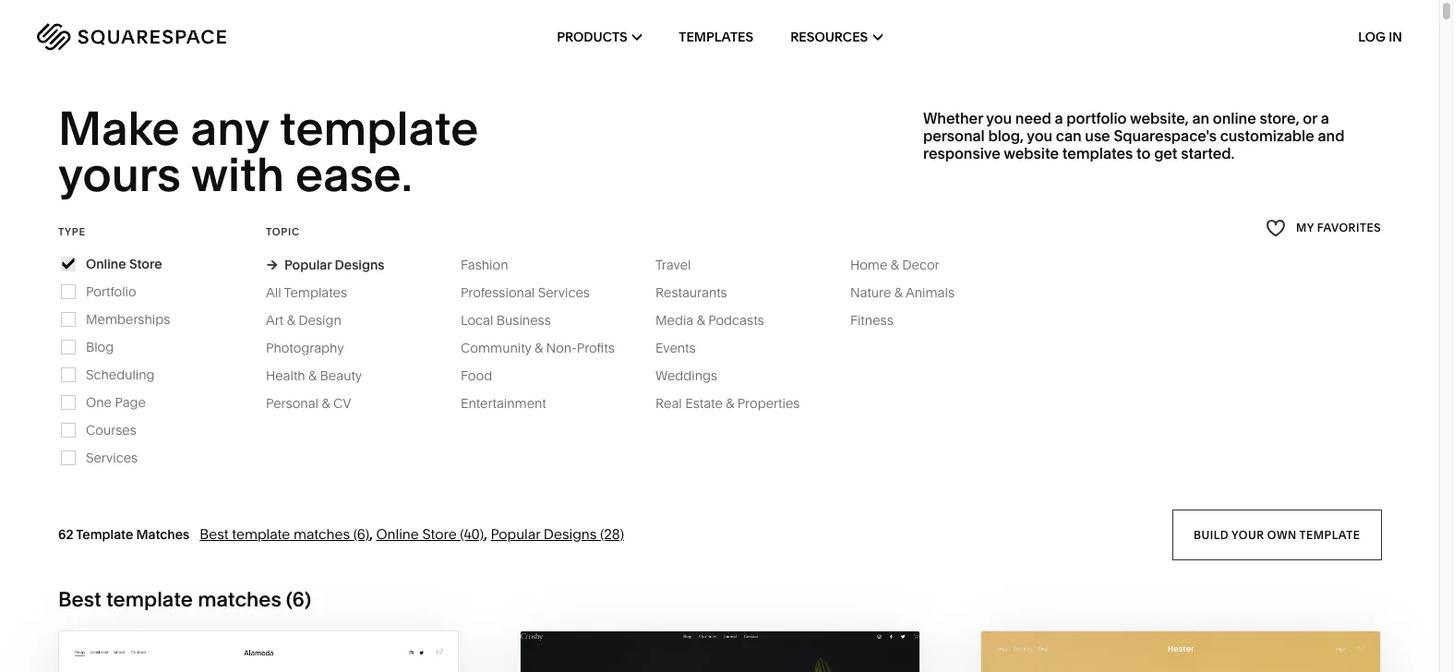 Task type: locate. For each thing, give the bounding box(es) containing it.
a
[[1055, 109, 1063, 127], [1321, 109, 1329, 127]]

hester element
[[982, 631, 1380, 672]]

, left online store (40) link
[[369, 525, 373, 543]]

nature & animals
[[850, 284, 955, 301]]

services
[[538, 284, 590, 301], [86, 449, 138, 466]]

real estate & properties link
[[655, 395, 818, 412]]

weddings
[[655, 367, 717, 384]]

& left non-
[[535, 340, 543, 356]]

0 vertical spatial store
[[129, 256, 162, 272]]

services down courses
[[86, 449, 138, 466]]

and
[[1318, 127, 1345, 145]]

art & design link
[[266, 312, 360, 328]]

fitness
[[850, 312, 893, 328]]

personal
[[923, 127, 985, 145]]

blog
[[86, 339, 114, 355]]

0 horizontal spatial best
[[58, 587, 101, 612]]

best right matches
[[200, 525, 229, 543]]

can
[[1056, 127, 1082, 145]]

1 horizontal spatial store
[[422, 525, 457, 543]]

6
[[292, 587, 305, 612]]

matches left (
[[198, 587, 281, 612]]

best for best template matches ( 6 )
[[58, 587, 101, 612]]

or
[[1303, 109, 1317, 127]]

1 vertical spatial services
[[86, 449, 138, 466]]

1 , from the left
[[369, 525, 373, 543]]

own
[[1267, 527, 1296, 541]]

home & decor link
[[850, 256, 958, 273]]

health & beauty link
[[266, 367, 380, 384]]

1 horizontal spatial matches
[[293, 525, 350, 543]]

portfolio
[[86, 283, 136, 300]]

matches for (6)
[[293, 525, 350, 543]]

0 horizontal spatial templates
[[284, 284, 347, 301]]

health & beauty
[[266, 367, 362, 384]]

you left can
[[1027, 127, 1053, 145]]

a right the 'or'
[[1321, 109, 1329, 127]]

courses
[[86, 422, 136, 438]]

1 vertical spatial online
[[376, 525, 419, 543]]

community
[[461, 340, 531, 356]]

0 vertical spatial services
[[538, 284, 590, 301]]

one
[[86, 394, 112, 411]]

template
[[76, 526, 133, 543]]

0 horizontal spatial designs
[[335, 256, 385, 273]]

1 horizontal spatial popular
[[491, 525, 540, 543]]

1 vertical spatial best
[[58, 587, 101, 612]]

0 horizontal spatial store
[[129, 256, 162, 272]]

you left need
[[986, 109, 1012, 127]]

templates
[[679, 29, 753, 45], [284, 284, 347, 301]]

art & design
[[266, 312, 341, 328]]

0 vertical spatial matches
[[293, 525, 350, 543]]

designs left the (28)
[[544, 525, 597, 543]]

best for best template matches (6) , online store (40) , popular designs (28)
[[200, 525, 229, 543]]

0 horizontal spatial a
[[1055, 109, 1063, 127]]

services up business
[[538, 284, 590, 301]]

animals
[[906, 284, 955, 301]]

scheduling
[[86, 366, 155, 383]]

all
[[266, 284, 281, 301]]

& right home
[[891, 256, 899, 273]]

2 a from the left
[[1321, 109, 1329, 127]]

alameda image
[[59, 631, 458, 672]]

template
[[280, 100, 479, 157], [232, 525, 290, 543], [1299, 527, 1360, 541], [106, 587, 193, 612]]

1 horizontal spatial ,
[[484, 525, 487, 543]]

resources
[[790, 29, 868, 45]]

online up portfolio
[[86, 256, 126, 272]]

online right (6)
[[376, 525, 419, 543]]

1 horizontal spatial online
[[376, 525, 419, 543]]

(6)
[[353, 525, 369, 543]]

my favorites link
[[1266, 216, 1381, 241]]

1 horizontal spatial you
[[1027, 127, 1053, 145]]

&
[[891, 256, 899, 273], [894, 284, 903, 301], [287, 312, 295, 328], [697, 312, 705, 328], [535, 340, 543, 356], [308, 367, 317, 384], [322, 395, 330, 412], [726, 395, 734, 412]]

matches left (6)
[[293, 525, 350, 543]]

store up portfolio
[[129, 256, 162, 272]]

you
[[986, 109, 1012, 127], [1027, 127, 1053, 145]]

& for cv
[[322, 395, 330, 412]]

travel
[[655, 256, 691, 273]]

photography link
[[266, 340, 362, 356]]

popular designs (28) link
[[491, 525, 624, 543]]

popular right (40)
[[491, 525, 540, 543]]

estate
[[685, 395, 723, 412]]

0 vertical spatial templates
[[679, 29, 753, 45]]

& right "art"
[[287, 312, 295, 328]]

2 , from the left
[[484, 525, 487, 543]]

your
[[1231, 527, 1264, 541]]

hester image
[[982, 631, 1380, 672]]

1 horizontal spatial best
[[200, 525, 229, 543]]

0 vertical spatial online
[[86, 256, 126, 272]]

art
[[266, 312, 284, 328]]

& left the cv
[[322, 395, 330, 412]]

0 vertical spatial popular
[[284, 256, 332, 273]]

use
[[1085, 127, 1110, 145]]

matches for (
[[198, 587, 281, 612]]

& for non-
[[535, 340, 543, 356]]

template inside button
[[1299, 527, 1360, 541]]

1 vertical spatial designs
[[544, 525, 597, 543]]

log             in
[[1358, 29, 1402, 45]]

topic
[[266, 225, 300, 238]]

0 horizontal spatial online
[[86, 256, 126, 272]]

1 a from the left
[[1055, 109, 1063, 127]]

0 horizontal spatial matches
[[198, 587, 281, 612]]

personal & cv link
[[266, 395, 370, 412]]

professional services link
[[461, 284, 608, 301]]

best
[[200, 525, 229, 543], [58, 587, 101, 612]]

popular up all templates
[[284, 256, 332, 273]]

favorites
[[1317, 221, 1381, 235]]

yours
[[58, 146, 181, 203]]

0 horizontal spatial ,
[[369, 525, 373, 543]]

None checkbox
[[62, 257, 75, 270]]

store
[[129, 256, 162, 272], [422, 525, 457, 543]]

best down 62
[[58, 587, 101, 612]]

build
[[1193, 527, 1228, 541]]

& right media
[[697, 312, 705, 328]]

whether you need a portfolio website, an online store, or a personal blog, you can use squarespace's customizable and responsive website templates to get started.
[[923, 109, 1345, 163]]

products
[[557, 29, 627, 45]]

media & podcasts
[[655, 312, 764, 328]]

popular
[[284, 256, 332, 273], [491, 525, 540, 543]]

profits
[[577, 340, 615, 356]]

website
[[1004, 144, 1059, 163]]

& right health
[[308, 367, 317, 384]]

templates link
[[679, 0, 753, 74]]

& right estate
[[726, 395, 734, 412]]

entertainment link
[[461, 395, 565, 412]]

best template matches (6) link
[[200, 525, 369, 543]]

1 vertical spatial matches
[[198, 587, 281, 612]]

nature & animals link
[[850, 284, 973, 301]]

template inside make any template yours with ease.
[[280, 100, 479, 157]]

customizable
[[1220, 127, 1314, 145]]

website,
[[1130, 109, 1189, 127]]

a right need
[[1055, 109, 1063, 127]]

store left (40)
[[422, 525, 457, 543]]

food
[[461, 367, 492, 384]]

fashion link
[[461, 256, 527, 273]]

& for animals
[[894, 284, 903, 301]]

media & podcasts link
[[655, 312, 783, 328]]

fashion
[[461, 256, 508, 273]]

real
[[655, 395, 682, 412]]

62
[[58, 526, 73, 543]]

& right nature
[[894, 284, 903, 301]]

templates
[[1062, 144, 1133, 163]]

designs up "all templates" link
[[335, 256, 385, 273]]

local business
[[461, 312, 551, 328]]

1 horizontal spatial a
[[1321, 109, 1329, 127]]

, left "popular designs (28)" link on the left of the page
[[484, 525, 487, 543]]

podcasts
[[708, 312, 764, 328]]

need
[[1015, 109, 1051, 127]]

online
[[86, 256, 126, 272], [376, 525, 419, 543]]

1 horizontal spatial services
[[538, 284, 590, 301]]

,
[[369, 525, 373, 543], [484, 525, 487, 543]]

real estate & properties
[[655, 395, 800, 412]]

0 vertical spatial best
[[200, 525, 229, 543]]

1 vertical spatial popular
[[491, 525, 540, 543]]



Task type: describe. For each thing, give the bounding box(es) containing it.
1 vertical spatial templates
[[284, 284, 347, 301]]

0 horizontal spatial popular
[[284, 256, 332, 273]]

portfolio
[[1067, 109, 1127, 127]]

community & non-profits link
[[461, 340, 633, 356]]

online
[[1213, 109, 1256, 127]]

whether
[[923, 109, 983, 127]]

non-
[[546, 340, 577, 356]]

& for decor
[[891, 256, 899, 273]]

design
[[298, 312, 341, 328]]

home
[[850, 256, 887, 273]]

fitness link
[[850, 312, 912, 328]]

online store (40) link
[[376, 525, 484, 543]]

type
[[58, 225, 86, 238]]

store,
[[1260, 109, 1299, 127]]

squarespace logo image
[[37, 23, 226, 51]]

online store
[[86, 256, 162, 272]]

matches
[[136, 526, 190, 543]]

entertainment
[[461, 395, 546, 412]]

resources button
[[790, 0, 882, 74]]

0 horizontal spatial you
[[986, 109, 1012, 127]]

in
[[1389, 29, 1402, 45]]

all templates link
[[266, 284, 366, 301]]

get
[[1154, 144, 1177, 163]]

media
[[655, 312, 694, 328]]

1 horizontal spatial designs
[[544, 525, 597, 543]]

1 vertical spatial store
[[422, 525, 457, 543]]

blog,
[[988, 127, 1024, 145]]

health
[[266, 367, 305, 384]]

ease.
[[295, 146, 412, 203]]

memberships
[[86, 311, 170, 328]]

log             in link
[[1358, 29, 1402, 45]]

restaurants link
[[655, 284, 746, 301]]

62 template matches
[[58, 526, 190, 543]]

all templates
[[266, 284, 347, 301]]

business
[[497, 312, 551, 328]]

make
[[58, 100, 180, 157]]

1 horizontal spatial templates
[[679, 29, 753, 45]]

events
[[655, 340, 696, 356]]

page
[[115, 394, 146, 411]]

crosby image
[[520, 631, 919, 672]]

popular designs
[[284, 256, 385, 273]]

my
[[1296, 221, 1314, 235]]

my favorites
[[1296, 221, 1381, 235]]

with
[[191, 146, 284, 203]]

restaurants
[[655, 284, 727, 301]]

community & non-profits
[[461, 340, 615, 356]]

professional
[[461, 284, 535, 301]]

decor
[[902, 256, 940, 273]]

an
[[1192, 109, 1210, 127]]

alameda element
[[59, 631, 458, 672]]

0 horizontal spatial services
[[86, 449, 138, 466]]

& for beauty
[[308, 367, 317, 384]]

personal
[[266, 395, 319, 412]]

local
[[461, 312, 493, 328]]

properties
[[737, 395, 800, 412]]

food link
[[461, 367, 511, 384]]

started.
[[1181, 144, 1235, 163]]

events link
[[655, 340, 714, 356]]

log
[[1358, 29, 1386, 45]]

professional services
[[461, 284, 590, 301]]

& for podcasts
[[697, 312, 705, 328]]

(28)
[[600, 525, 624, 543]]

0 vertical spatial designs
[[335, 256, 385, 273]]

)
[[305, 587, 311, 612]]

one page
[[86, 394, 146, 411]]

popular designs link
[[266, 256, 385, 273]]

squarespace's
[[1114, 127, 1217, 145]]

crosby element
[[520, 631, 919, 672]]

cv
[[333, 395, 351, 412]]

build your own template
[[1193, 527, 1360, 541]]

make any template yours with ease.
[[58, 100, 489, 203]]

beauty
[[320, 367, 362, 384]]

personal & cv
[[266, 395, 351, 412]]

squarespace logo link
[[37, 23, 310, 51]]

responsive
[[923, 144, 1000, 163]]

& for design
[[287, 312, 295, 328]]

to
[[1136, 144, 1151, 163]]

best template matches (6) , online store (40) , popular designs (28)
[[200, 525, 624, 543]]

travel link
[[655, 256, 710, 273]]

build your own template button
[[1172, 509, 1381, 560]]

(40)
[[460, 525, 484, 543]]

(
[[286, 587, 292, 612]]



Task type: vqa. For each thing, say whether or not it's contained in the screenshot.
suhama to the bottom
no



